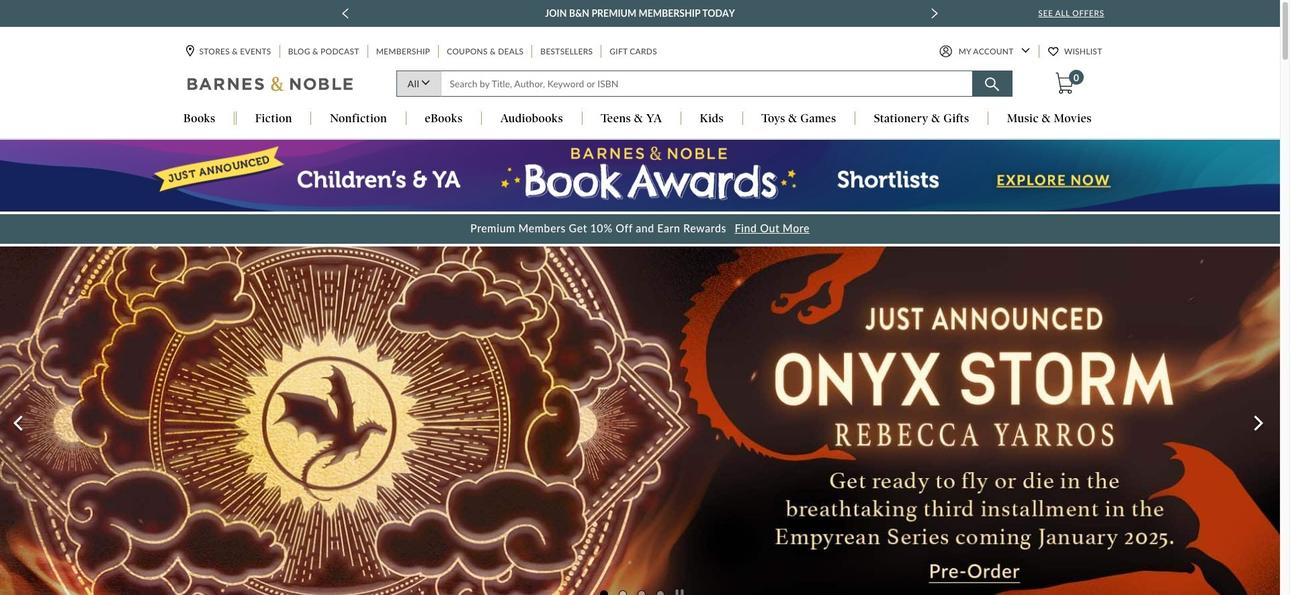 Task type: vqa. For each thing, say whether or not it's contained in the screenshot.
Just Announced The Barnes & Noble Children's & YA Book Awards Shortlists.  Explore Now image
yes



Task type: locate. For each thing, give the bounding box(es) containing it.
search image
[[985, 78, 999, 92]]

main content
[[0, 139, 1290, 595]]

None field
[[441, 71, 973, 97]]

down arrow image
[[1021, 48, 1030, 53]]

cart image
[[1055, 73, 1074, 94]]

logo image
[[187, 76, 354, 95]]



Task type: describe. For each thing, give the bounding box(es) containing it.
Search by Title, Author, Keyword or ISBN text field
[[441, 71, 973, 97]]

next slide / item image
[[931, 8, 938, 19]]

just announced the barnes & noble children's & ya book awards shortlists.  explore now image
[[0, 140, 1280, 211]]

user image
[[939, 45, 952, 58]]

just announced from rebecca yarros. get ready to fly or die in the breathtaking third installment in the empyrean series coming january 2025. pre-order image
[[0, 198, 1280, 595]]

previous slide / item image
[[342, 8, 349, 19]]



